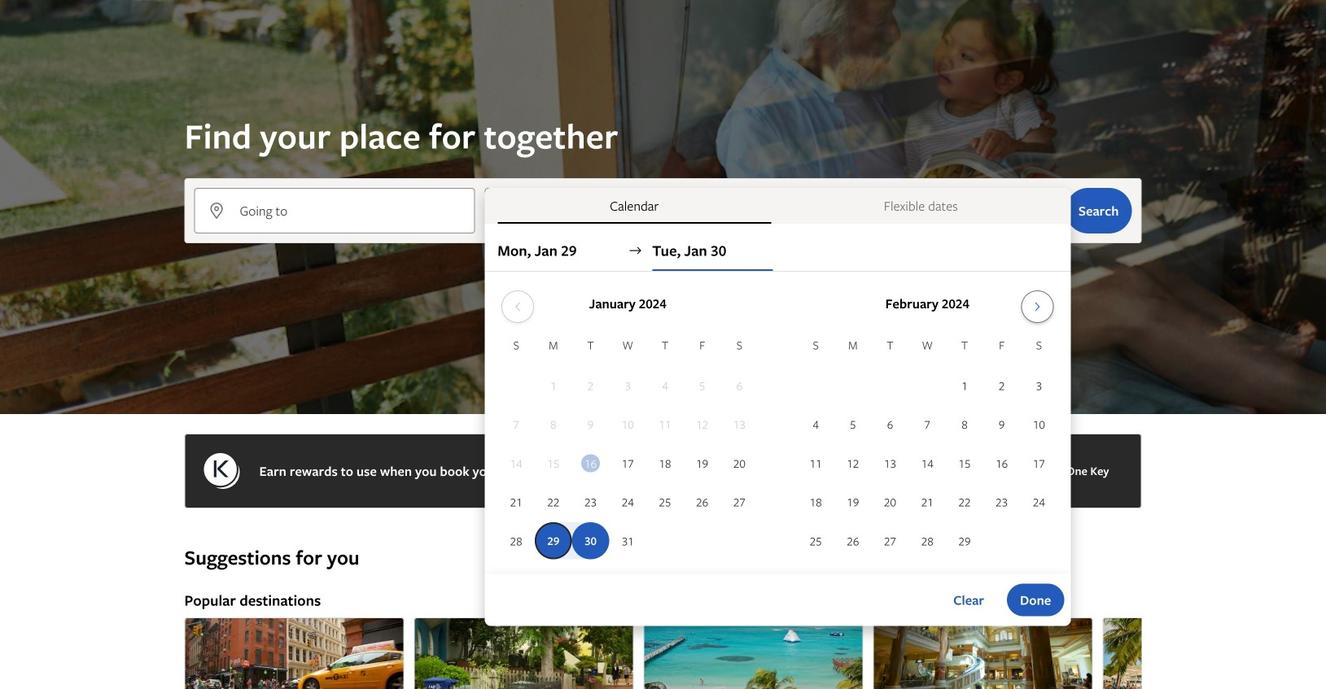 Task type: describe. For each thing, give the bounding box(es) containing it.
south beach featuring tropical scenes, general coastal views and a beach image
[[1103, 618, 1323, 690]]

recently viewed region
[[175, 519, 1152, 545]]

today element
[[582, 455, 600, 473]]

next month image
[[1029, 301, 1048, 314]]

show previous card image
[[175, 678, 194, 690]]

january 2024 element
[[498, 336, 759, 562]]

cancun which includes a sandy beach, landscape views and general coastal views image
[[644, 618, 864, 690]]

application inside wizard region
[[498, 284, 1058, 562]]

las vegas featuring interior views image
[[874, 618, 1094, 690]]

georgetown - foggy bottom showing a house, a city and street scenes image
[[414, 618, 634, 690]]



Task type: locate. For each thing, give the bounding box(es) containing it.
wizard region
[[0, 0, 1327, 627]]

directional image
[[628, 244, 643, 258]]

tab list inside wizard region
[[485, 188, 1071, 224]]

application
[[498, 284, 1058, 562]]

show next card image
[[1133, 678, 1152, 690]]

soho - tribeca which includes street scenes and a city image
[[185, 618, 404, 690]]

february 2024 element
[[798, 336, 1058, 562]]

tab list
[[485, 188, 1071, 224]]

previous month image
[[508, 301, 528, 314]]



Task type: vqa. For each thing, say whether or not it's contained in the screenshot.
Download the app button image
no



